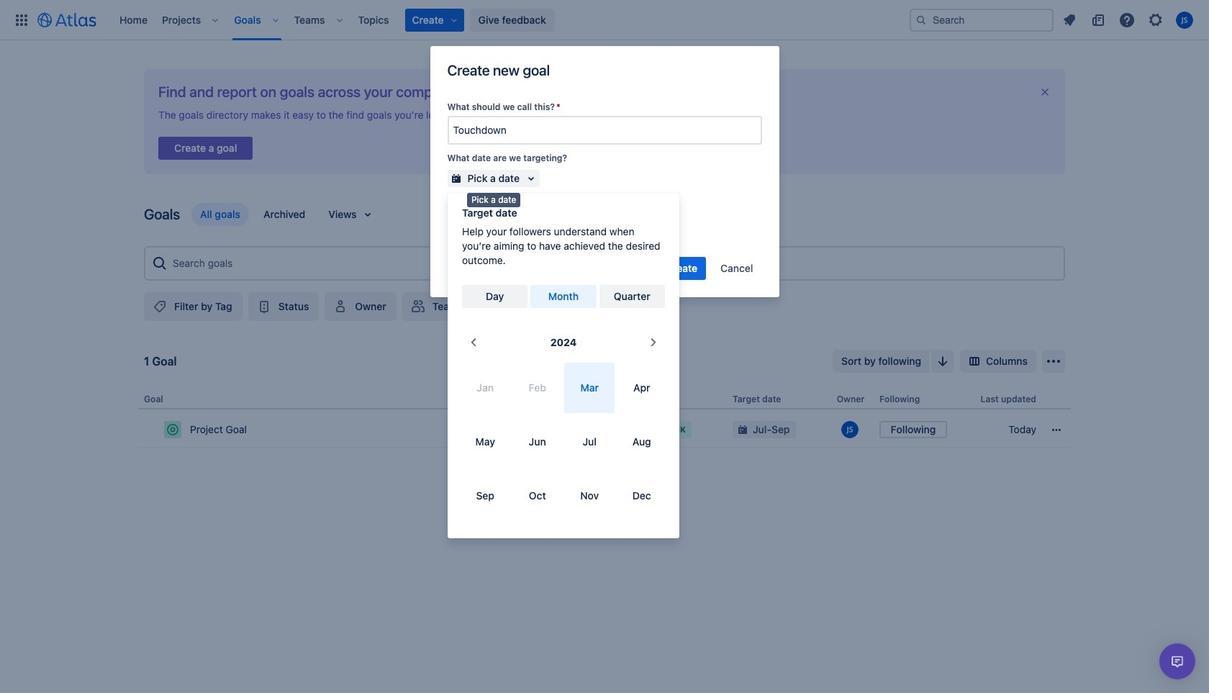 Task type: describe. For each thing, give the bounding box(es) containing it.
top element
[[9, 0, 910, 40]]

close banner image
[[1040, 86, 1051, 98]]

see previous year image
[[465, 334, 482, 351]]

search goals image
[[151, 255, 169, 272]]



Task type: locate. For each thing, give the bounding box(es) containing it.
help image
[[1119, 11, 1136, 28]]

label image
[[151, 298, 169, 315]]

None field
[[449, 117, 761, 143]]

Search goals field
[[169, 251, 1059, 276]]

tooltip
[[467, 193, 521, 207]]

search image
[[916, 14, 927, 26]]

see next year image
[[645, 334, 662, 351]]

status image
[[255, 298, 273, 315]]

banner
[[0, 0, 1210, 40]]

Search field
[[910, 8, 1054, 31]]

following image
[[481, 298, 499, 315]]

reverse sort order image
[[935, 353, 952, 370]]



Task type: vqa. For each thing, say whether or not it's contained in the screenshot.
Dark image
no



